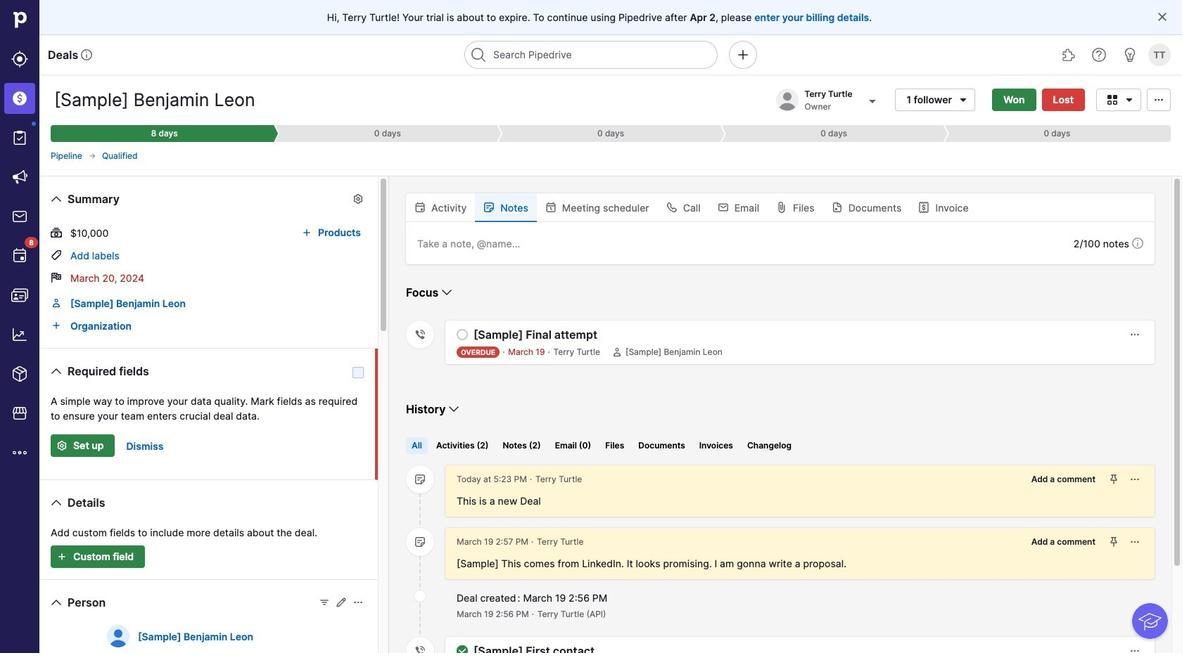 Task type: vqa. For each thing, say whether or not it's contained in the screenshot.
first row from the bottom
no



Task type: describe. For each thing, give the bounding box(es) containing it.
pin this note image for 3rd color secondary icon from the bottom
[[1109, 537, 1120, 548]]

1 color secondary image from the top
[[415, 329, 426, 341]]

leads image
[[11, 51, 28, 68]]

4 color secondary image from the top
[[415, 646, 426, 654]]

1 color undefined image from the top
[[11, 130, 28, 146]]

pin this note image for color secondary image
[[1109, 474, 1120, 486]]

2 color link image from the top
[[51, 320, 62, 332]]

[Sample] Benjamin Leon text field
[[51, 86, 285, 114]]

color primary inverted image
[[53, 441, 70, 452]]

transfer ownership image
[[864, 93, 881, 109]]

deals image
[[11, 90, 28, 107]]

insights image
[[11, 327, 28, 343]]

1 color link image from the top
[[51, 298, 62, 309]]

3 color secondary image from the top
[[415, 591, 426, 602]]

2 more actions image from the top
[[1130, 646, 1141, 654]]

color secondary image
[[415, 474, 426, 486]]

sales assistant image
[[1122, 46, 1139, 63]]

color muted image
[[1132, 238, 1144, 249]]



Task type: locate. For each thing, give the bounding box(es) containing it.
menu
[[0, 0, 39, 654]]

knowledge center bot, also known as kc bot is an onboarding assistant that allows you to see the list of onboarding items in one place for quick and easy reference. this improves your in-app experience. image
[[1133, 604, 1168, 640]]

0 vertical spatial color link image
[[51, 298, 62, 309]]

color link image right "contacts" icon
[[51, 298, 62, 309]]

marketplace image
[[11, 405, 28, 422]]

color undefined image up campaigns icon
[[11, 130, 28, 146]]

quick add image
[[735, 46, 752, 63]]

sales inbox image
[[11, 208, 28, 225]]

1 vertical spatial pin this note image
[[1109, 537, 1120, 548]]

2 more actions image from the top
[[1130, 474, 1141, 486]]

0 vertical spatial more actions image
[[1130, 537, 1141, 548]]

more actions image
[[1130, 537, 1141, 548], [1130, 646, 1141, 654]]

pin this note image
[[1109, 474, 1120, 486], [1109, 537, 1120, 548]]

color undefined image
[[11, 130, 28, 146], [11, 248, 28, 265]]

products image
[[11, 366, 28, 383]]

Search Pipedrive field
[[465, 41, 718, 69]]

contacts image
[[11, 287, 28, 304]]

color primary image
[[955, 94, 972, 105], [1104, 94, 1121, 105], [1121, 94, 1138, 105], [48, 191, 65, 208], [545, 202, 557, 213], [666, 202, 678, 213], [51, 227, 62, 239], [298, 227, 315, 239], [48, 363, 65, 380], [446, 401, 463, 418], [48, 495, 65, 512], [336, 598, 347, 609], [457, 646, 468, 654]]

2 pin this note image from the top
[[1109, 537, 1120, 548]]

1 vertical spatial more actions image
[[1130, 646, 1141, 654]]

0 vertical spatial pin this note image
[[1109, 474, 1120, 486]]

1 pin this note image from the top
[[1109, 474, 1120, 486]]

color link image
[[51, 298, 62, 309], [51, 320, 62, 332]]

1 vertical spatial more actions image
[[1130, 474, 1141, 486]]

more image
[[11, 445, 28, 462]]

color secondary image
[[415, 329, 426, 341], [415, 537, 426, 548], [415, 591, 426, 602], [415, 646, 426, 654]]

1 vertical spatial color link image
[[51, 320, 62, 332]]

color undefined image down sales inbox image
[[11, 248, 28, 265]]

info image
[[81, 49, 92, 61]]

quick help image
[[1091, 46, 1108, 63]]

2 color secondary image from the top
[[415, 537, 426, 548]]

color primary image
[[1157, 11, 1168, 23], [1151, 94, 1168, 105], [88, 152, 96, 160], [353, 194, 364, 205], [415, 202, 426, 213], [484, 202, 495, 213], [718, 202, 729, 213], [776, 202, 788, 213], [832, 202, 843, 213], [919, 202, 930, 213], [51, 250, 62, 261], [51, 272, 62, 284], [439, 284, 456, 301], [457, 329, 468, 341], [612, 347, 623, 358], [48, 595, 65, 612], [319, 598, 330, 609], [353, 598, 364, 609]]

1 more actions image from the top
[[1130, 537, 1141, 548]]

more actions image
[[1130, 329, 1141, 341], [1130, 474, 1141, 486]]

home image
[[9, 9, 30, 30]]

0 vertical spatial more actions image
[[1130, 329, 1141, 341]]

1 vertical spatial color undefined image
[[11, 248, 28, 265]]

campaigns image
[[11, 169, 28, 186]]

0 vertical spatial color undefined image
[[11, 130, 28, 146]]

color primary inverted image
[[53, 552, 70, 563]]

1 more actions image from the top
[[1130, 329, 1141, 341]]

color link image right insights image
[[51, 320, 62, 332]]

2 color undefined image from the top
[[11, 248, 28, 265]]

menu item
[[0, 79, 39, 118]]



